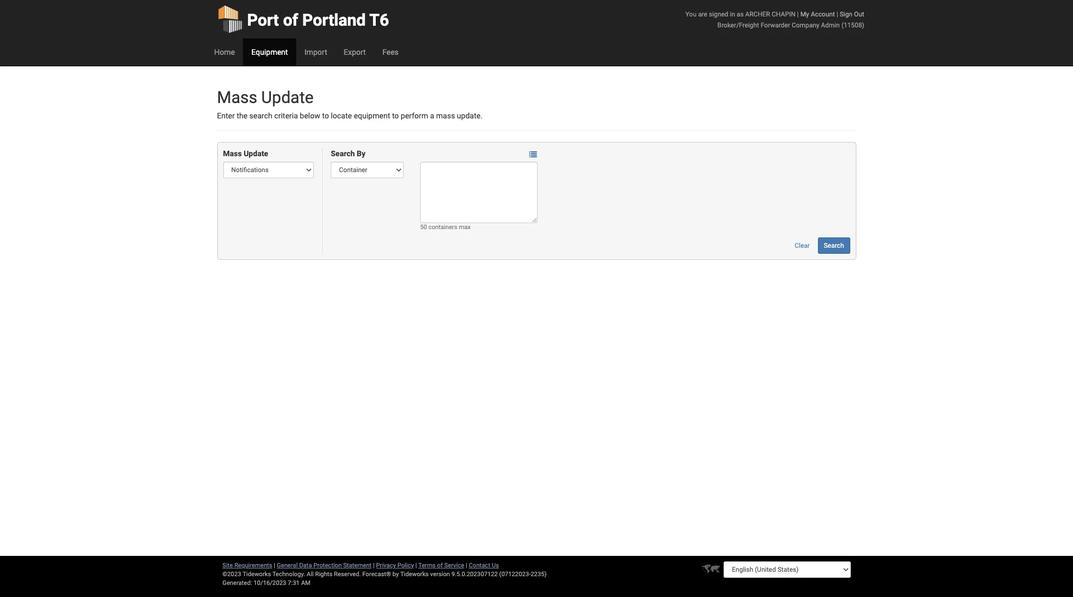 Task type: describe. For each thing, give the bounding box(es) containing it.
max
[[459, 224, 471, 231]]

mass
[[436, 111, 455, 120]]

service
[[444, 563, 464, 570]]

port of portland t6 link
[[217, 0, 389, 38]]

search by
[[331, 149, 366, 158]]

sign out link
[[840, 10, 865, 18]]

| left the my
[[797, 10, 799, 18]]

my
[[801, 10, 809, 18]]

all
[[307, 571, 314, 578]]

9.5.0.202307122
[[452, 571, 498, 578]]

below
[[300, 111, 320, 120]]

mass update
[[223, 149, 268, 158]]

50
[[420, 224, 427, 231]]

mass for mass update
[[223, 149, 242, 158]]

statement
[[343, 563, 372, 570]]

us
[[492, 563, 499, 570]]

broker/freight
[[718, 21, 759, 29]]

containers
[[429, 224, 458, 231]]

equipment button
[[243, 38, 296, 66]]

site requirements | general data protection statement | privacy policy | terms of service | contact us ©2023 tideworks technology. all rights reserved. forecast® by tideworks version 9.5.0.202307122 (07122023-2235) generated: 10/16/2023 7:31 am
[[223, 563, 547, 587]]

technology.
[[272, 571, 305, 578]]

| up tideworks
[[416, 563, 417, 570]]

| left sign
[[837, 10, 838, 18]]

in
[[730, 10, 735, 18]]

criteria
[[274, 111, 298, 120]]

reserved.
[[334, 571, 361, 578]]

search
[[249, 111, 272, 120]]

2 to from the left
[[392, 111, 399, 120]]

account
[[811, 10, 835, 18]]

by
[[393, 571, 399, 578]]

import
[[305, 48, 327, 57]]

are
[[698, 10, 708, 18]]

update for mass update
[[244, 149, 268, 158]]

t6
[[370, 10, 389, 30]]

archer
[[746, 10, 770, 18]]

forwarder
[[761, 21, 791, 29]]

general data protection statement link
[[277, 563, 372, 570]]

©2023 tideworks
[[223, 571, 271, 578]]

my account link
[[801, 10, 835, 18]]

protection
[[314, 563, 342, 570]]

terms
[[418, 563, 436, 570]]

of inside "site requirements | general data protection statement | privacy policy | terms of service | contact us ©2023 tideworks technology. all rights reserved. forecast® by tideworks version 9.5.0.202307122 (07122023-2235) generated: 10/16/2023 7:31 am"
[[437, 563, 443, 570]]

the
[[237, 111, 248, 120]]

clear button
[[789, 238, 816, 254]]

you are signed in as archer chapin | my account | sign out broker/freight forwarder company admin (11508)
[[686, 10, 865, 29]]

search button
[[818, 238, 850, 254]]

update.
[[457, 111, 483, 120]]

port of portland t6
[[247, 10, 389, 30]]

import button
[[296, 38, 336, 66]]

out
[[854, 10, 865, 18]]

fees button
[[374, 38, 407, 66]]

data
[[299, 563, 312, 570]]



Task type: locate. For each thing, give the bounding box(es) containing it.
mass inside mass update enter the search criteria below to locate equipment to perform a mass update.
[[217, 88, 257, 107]]

mass up the
[[217, 88, 257, 107]]

site
[[223, 563, 233, 570]]

| up 9.5.0.202307122
[[466, 563, 467, 570]]

10/16/2023
[[254, 580, 286, 587]]

by
[[357, 149, 366, 158]]

enter
[[217, 111, 235, 120]]

admin
[[821, 21, 840, 29]]

show list image
[[530, 151, 537, 158]]

0 vertical spatial mass
[[217, 88, 257, 107]]

search left by
[[331, 149, 355, 158]]

home button
[[206, 38, 243, 66]]

7:31
[[288, 580, 300, 587]]

| up the 'forecast®'
[[373, 563, 375, 570]]

to right "below" at the top of the page
[[322, 111, 329, 120]]

mass down enter
[[223, 149, 242, 158]]

1 horizontal spatial of
[[437, 563, 443, 570]]

equipment
[[354, 111, 390, 120]]

export button
[[336, 38, 374, 66]]

signed
[[709, 10, 729, 18]]

1 vertical spatial search
[[824, 242, 844, 250]]

mass for mass update enter the search criteria below to locate equipment to perform a mass update.
[[217, 88, 257, 107]]

1 horizontal spatial search
[[824, 242, 844, 250]]

equipment
[[251, 48, 288, 57]]

tideworks
[[400, 571, 429, 578]]

privacy policy link
[[376, 563, 414, 570]]

policy
[[398, 563, 414, 570]]

privacy
[[376, 563, 396, 570]]

update
[[261, 88, 314, 107], [244, 149, 268, 158]]

0 horizontal spatial to
[[322, 111, 329, 120]]

to left perform
[[392, 111, 399, 120]]

contact
[[469, 563, 490, 570]]

0 vertical spatial update
[[261, 88, 314, 107]]

0 horizontal spatial search
[[331, 149, 355, 158]]

contact us link
[[469, 563, 499, 570]]

1 vertical spatial of
[[437, 563, 443, 570]]

search for search by
[[331, 149, 355, 158]]

search
[[331, 149, 355, 158], [824, 242, 844, 250]]

update up criteria
[[261, 88, 314, 107]]

1 vertical spatial update
[[244, 149, 268, 158]]

general
[[277, 563, 298, 570]]

portland
[[302, 10, 366, 30]]

0 horizontal spatial of
[[283, 10, 298, 30]]

| left general
[[274, 563, 275, 570]]

1 horizontal spatial to
[[392, 111, 399, 120]]

requirements
[[234, 563, 272, 570]]

update inside mass update enter the search criteria below to locate equipment to perform a mass update.
[[261, 88, 314, 107]]

None text field
[[420, 162, 538, 224]]

mass update enter the search criteria below to locate equipment to perform a mass update.
[[217, 88, 483, 120]]

(07122023-
[[499, 571, 531, 578]]

terms of service link
[[418, 563, 464, 570]]

perform
[[401, 111, 428, 120]]

0 vertical spatial search
[[331, 149, 355, 158]]

search inside "button"
[[824, 242, 844, 250]]

fees
[[382, 48, 399, 57]]

of right the port on the left top of the page
[[283, 10, 298, 30]]

1 vertical spatial mass
[[223, 149, 242, 158]]

sign
[[840, 10, 853, 18]]

search for search
[[824, 242, 844, 250]]

update down search
[[244, 149, 268, 158]]

version
[[430, 571, 450, 578]]

search right "clear" button on the top right
[[824, 242, 844, 250]]

forecast®
[[362, 571, 391, 578]]

(11508)
[[842, 21, 865, 29]]

you
[[686, 10, 697, 18]]

|
[[797, 10, 799, 18], [837, 10, 838, 18], [274, 563, 275, 570], [373, 563, 375, 570], [416, 563, 417, 570], [466, 563, 467, 570]]

export
[[344, 48, 366, 57]]

1 to from the left
[[322, 111, 329, 120]]

am
[[301, 580, 311, 587]]

update for mass update enter the search criteria below to locate equipment to perform a mass update.
[[261, 88, 314, 107]]

a
[[430, 111, 434, 120]]

port
[[247, 10, 279, 30]]

as
[[737, 10, 744, 18]]

of
[[283, 10, 298, 30], [437, 563, 443, 570]]

clear
[[795, 242, 810, 250]]

locate
[[331, 111, 352, 120]]

home
[[214, 48, 235, 57]]

rights
[[315, 571, 333, 578]]

0 vertical spatial of
[[283, 10, 298, 30]]

2235)
[[531, 571, 547, 578]]

50 containers max
[[420, 224, 471, 231]]

chapin
[[772, 10, 796, 18]]

site requirements link
[[223, 563, 272, 570]]

generated:
[[223, 580, 252, 587]]

to
[[322, 111, 329, 120], [392, 111, 399, 120]]

mass
[[217, 88, 257, 107], [223, 149, 242, 158]]

of up version
[[437, 563, 443, 570]]

company
[[792, 21, 820, 29]]



Task type: vqa. For each thing, say whether or not it's contained in the screenshot.
11
no



